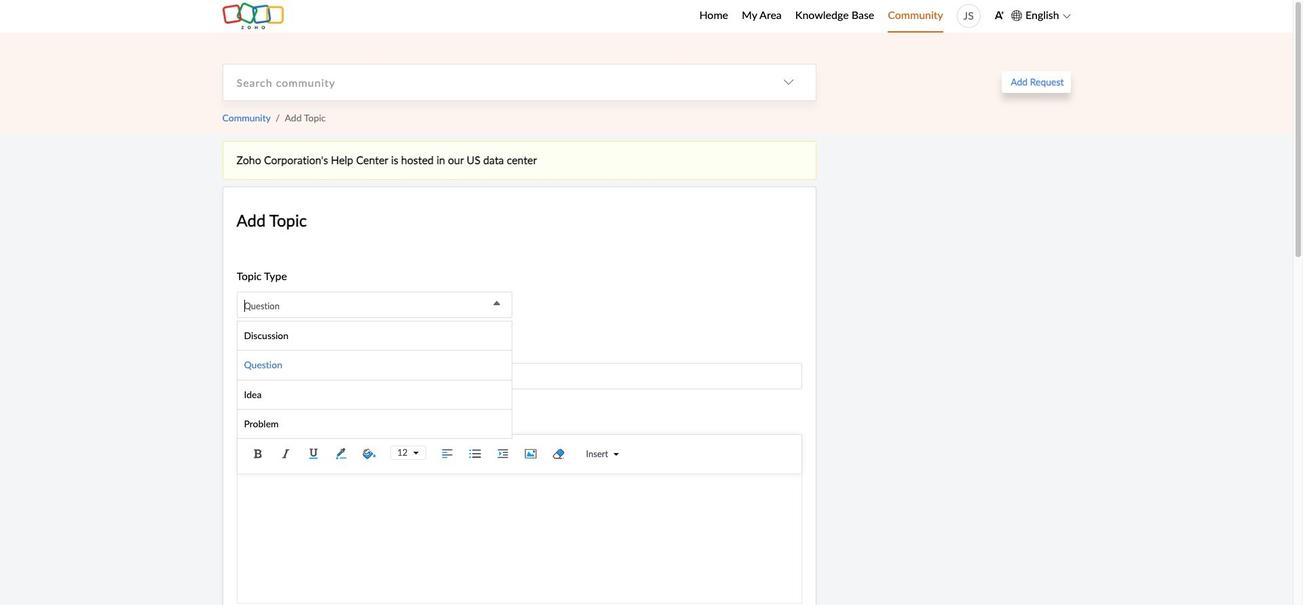 Task type: describe. For each thing, give the bounding box(es) containing it.
Topic Title... field
[[237, 363, 802, 389]]

italic (ctrl+i) image
[[275, 444, 296, 464]]

indent image
[[492, 444, 513, 464]]

choose languages element
[[1011, 7, 1071, 24]]

lists image
[[465, 444, 485, 464]]

2 option from the top
[[237, 351, 512, 380]]

choose category element
[[761, 64, 815, 100]]

1 option from the top
[[237, 322, 512, 351]]

font color image
[[331, 444, 351, 464]]

font size image
[[408, 450, 418, 456]]

insert options image
[[608, 452, 619, 457]]

3 option from the top
[[237, 380, 512, 410]]

clear formatting image
[[548, 444, 568, 464]]

Search community  field
[[223, 64, 761, 100]]

background color image
[[359, 444, 379, 464]]



Task type: locate. For each thing, give the bounding box(es) containing it.
option
[[237, 322, 512, 351], [237, 351, 512, 380], [237, 380, 512, 410], [237, 410, 512, 439]]

list box
[[237, 321, 512, 439]]

topic type element
[[237, 292, 512, 319]]

Question search field
[[237, 293, 512, 319]]

insert image image
[[520, 444, 541, 464]]

underline (ctrl+u) image
[[303, 444, 323, 464]]

bold (ctrl+b) image
[[247, 444, 268, 464]]

user preference image
[[994, 10, 1004, 20]]

align image
[[437, 444, 457, 464]]

user preference element
[[994, 6, 1004, 27]]

4 option from the top
[[237, 410, 512, 439]]

choose category image
[[783, 77, 794, 88]]



Task type: vqa. For each thing, say whether or not it's contained in the screenshot.
heading
no



